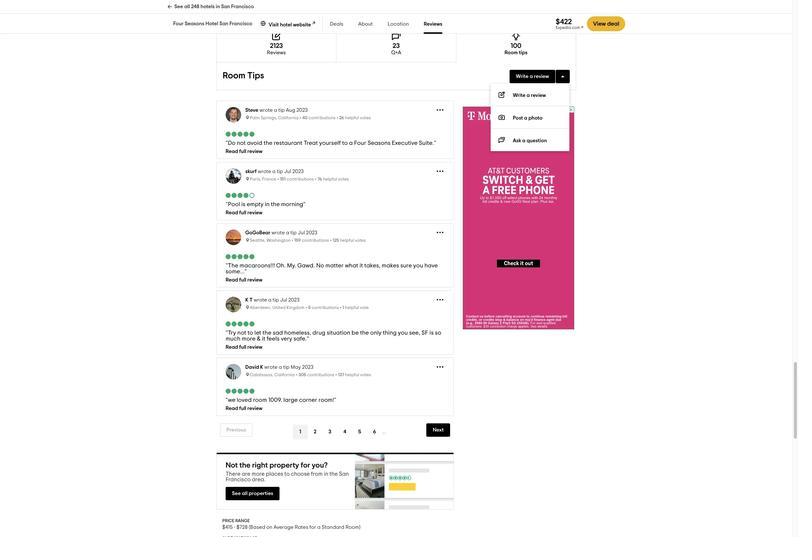 Task type: vqa. For each thing, say whether or not it's contained in the screenshot.
the bottommost the in
yes



Task type: locate. For each thing, give the bounding box(es) containing it.
0 vertical spatial it
[[360, 263, 363, 269]]

seasons left executive
[[368, 140, 391, 146]]

votes
[[360, 116, 371, 120], [338, 177, 349, 182], [355, 238, 366, 243], [360, 373, 371, 378]]

read down we
[[226, 407, 238, 412]]

we
[[228, 398, 236, 404]]

tip for do not avoid the restaurant treat yourself to a four seasons executive suite.
[[278, 108, 285, 113]]

some...
[[226, 269, 245, 275]]

next
[[433, 428, 444, 433]]

helpful
[[345, 116, 359, 120], [323, 177, 337, 182], [340, 238, 354, 243], [345, 306, 359, 310], [345, 373, 359, 378]]

advertisement region
[[463, 107, 575, 330]]

1 vertical spatial room
[[223, 72, 245, 80]]

see inside "link"
[[232, 492, 241, 497]]

0 horizontal spatial all
[[184, 4, 190, 9]]

wrote right gogobear on the left of page
[[272, 231, 285, 236]]

corner
[[299, 398, 317, 404]]

a
[[530, 74, 533, 79], [527, 93, 530, 98], [274, 108, 277, 113], [525, 116, 528, 121], [523, 138, 526, 144], [349, 140, 353, 146], [272, 169, 276, 175], [286, 231, 289, 236], [268, 298, 272, 303], [279, 365, 282, 371], [317, 526, 321, 531]]

2 read from the top
[[226, 211, 238, 216]]

3
[[329, 430, 332, 435]]

read inside " we loved room 1009.  large corner room! " read full review
[[226, 407, 238, 412]]

read full review link down " the macaroons!!! oh. my. gawd.  no matter what it takes, makes sure you have some...
[[226, 278, 445, 283]]

votes for the macaroons!!! oh. my. gawd.  no matter what it takes, makes sure you have some...
[[355, 238, 366, 243]]

1 horizontal spatial 5
[[358, 430, 361, 435]]

san francisco
[[226, 472, 349, 483]]

23 q+a
[[391, 43, 401, 56]]

1 vertical spatial you
[[398, 330, 408, 336]]

range
[[235, 519, 250, 524]]

0 horizontal spatial reviews
[[267, 50, 286, 56]]

0 vertical spatial room
[[505, 50, 518, 56]]

feels
[[267, 336, 280, 342]]

2023 for pool is empty in the morning
[[292, 169, 304, 175]]

room tips
[[223, 72, 264, 80]]

2 read full review link from the top
[[226, 211, 445, 216]]

the inside " do not avoid the restaurant treat yourself to a four seasons executive suite. " read full review
[[264, 140, 273, 146]]

0 vertical spatial more
[[242, 336, 256, 342]]

room!
[[319, 398, 334, 404]]

k left t
[[245, 298, 248, 303]]

room down 100
[[505, 50, 518, 56]]

1 horizontal spatial room
[[505, 50, 518, 56]]

2023 up 305
[[302, 365, 314, 371]]

all left 248
[[184, 4, 190, 9]]

write a review link up post a photo
[[491, 84, 570, 106]]

four left hotel
[[173, 21, 184, 26]]

0 horizontal spatial see
[[174, 4, 183, 9]]

151 contributions 76 helpful votes
[[280, 177, 349, 182]]

1 left 2
[[299, 430, 301, 435]]

full down much
[[239, 345, 246, 350]]

see left 248
[[174, 4, 183, 9]]

not inside " do not avoid the restaurant treat yourself to a four seasons executive suite. " read full review
[[237, 140, 246, 146]]

in for empty
[[265, 202, 270, 208]]

1 vertical spatial k
[[260, 365, 263, 371]]

see down "there"
[[232, 492, 241, 497]]

125
[[333, 238, 339, 243]]

1 vertical spatial not
[[237, 330, 246, 336]]

read full review down much
[[226, 345, 263, 350]]

full down 'loved'
[[239, 407, 246, 412]]

0 vertical spatial is
[[241, 202, 246, 208]]

aug
[[286, 108, 295, 113]]

for up choose
[[301, 462, 310, 470]]

review
[[534, 74, 549, 79], [531, 93, 546, 98], [248, 149, 263, 154], [248, 211, 263, 216], [248, 278, 263, 283], [248, 345, 263, 350], [248, 407, 263, 412]]

gogobear link
[[245, 231, 270, 236]]

write down tips
[[516, 74, 529, 79]]

votes for pool is empty in the morning
[[338, 177, 349, 182]]

1 vertical spatial 5
[[358, 430, 361, 435]]

0 vertical spatial write
[[516, 74, 529, 79]]

read full review link down " try not to let the sad homeless, drug situation be the only thing you see, sf is so much more & it feels very safe.
[[226, 345, 445, 350]]

property
[[270, 462, 299, 470]]

5 up homeless,
[[308, 306, 311, 310]]

properties
[[249, 492, 273, 497]]

full inside " do not avoid the restaurant treat yourself to a four seasons executive suite. " read full review
[[239, 149, 246, 154]]

" left drug
[[307, 336, 309, 342]]

places
[[266, 472, 283, 478]]

read full review for not
[[226, 345, 263, 350]]

read down much
[[226, 345, 238, 350]]

wrote right t
[[254, 298, 267, 303]]

2123
[[270, 43, 283, 50]]

not
[[226, 462, 238, 470]]

1 horizontal spatial reviews
[[424, 22, 443, 27]]

2 full from the top
[[239, 211, 246, 216]]

" do not avoid the restaurant treat yourself to a four seasons executive suite. " read full review
[[226, 140, 436, 154]]

2 vertical spatial to
[[285, 472, 290, 478]]

1 vertical spatial seasons
[[368, 140, 391, 146]]

san inside san francisco
[[339, 472, 349, 478]]

for right rates
[[310, 526, 316, 531]]

so
[[435, 330, 442, 336]]

1 vertical spatial is
[[430, 330, 434, 336]]

1 vertical spatial see
[[232, 492, 241, 497]]

1 horizontal spatial 1
[[343, 306, 344, 310]]

full up skurf link
[[239, 149, 246, 154]]

wrote right steve link
[[260, 108, 273, 113]]

1 vertical spatial all
[[242, 492, 248, 497]]

tip for the macaroons!!! oh. my. gawd.  no matter what it takes, makes sure you have some...
[[291, 231, 297, 236]]

read full review link down yourself
[[226, 149, 445, 154]]

" inside " try not to let the sad homeless, drug situation be the only thing you see, sf is so much more & it feels very safe.
[[226, 330, 228, 336]]

read full review
[[226, 278, 263, 283], [226, 345, 263, 350]]

to down property
[[285, 472, 290, 478]]

is
[[241, 202, 246, 208], [430, 330, 434, 336]]

write a review down tips
[[516, 74, 549, 79]]

" the macaroons!!! oh. my. gawd.  no matter what it takes, makes sure you have some...
[[226, 263, 438, 275]]

1 full from the top
[[239, 149, 246, 154]]

1 horizontal spatial k
[[260, 365, 263, 371]]

4 read full review link from the top
[[226, 345, 445, 350]]

0 horizontal spatial 1
[[299, 430, 301, 435]]

0 vertical spatial reviews
[[424, 22, 443, 27]]

full inside the " pool is empty in the morning " read full review
[[239, 211, 246, 216]]

contributions right the 159
[[302, 238, 329, 243]]

0 vertical spatial to
[[342, 140, 348, 146]]

helpful right 125 on the top left
[[340, 238, 354, 243]]

contributions right 305
[[307, 373, 334, 378]]

there are more places to choose from in the
[[226, 472, 339, 478]]

not
[[237, 140, 246, 146], [237, 330, 246, 336]]

photo
[[529, 116, 543, 121]]

0 horizontal spatial k
[[245, 298, 248, 303]]

votes right 26
[[360, 116, 371, 120]]

san right from
[[339, 472, 349, 478]]

0 horizontal spatial seasons
[[185, 21, 204, 26]]

0 horizontal spatial room
[[223, 72, 245, 80]]

room)
[[346, 526, 361, 531]]

0 vertical spatial francisco
[[231, 4, 254, 9]]

1 vertical spatial to
[[248, 330, 253, 336]]

hotels
[[201, 4, 215, 9]]

wrote right skurf link
[[258, 169, 271, 175]]

wrote for the macaroons!!! oh. my. gawd.  no matter what it takes, makes sure you have some...
[[272, 231, 285, 236]]

137
[[338, 373, 344, 378]]

jul up the 159
[[298, 231, 305, 236]]

see all 248 hotels in san francisco link
[[167, 0, 254, 13]]

sf
[[422, 330, 428, 336]]

0 vertical spatial not
[[237, 140, 246, 146]]

reviews
[[424, 22, 443, 27], [267, 50, 286, 56]]

four right yourself
[[354, 140, 366, 146]]

5 read full review link from the top
[[226, 407, 445, 412]]

is left the so
[[430, 330, 434, 336]]

jul for pool is empty in the morning
[[284, 169, 291, 175]]

helpful right 76
[[323, 177, 337, 182]]

read down pool
[[226, 211, 238, 216]]

helpful left the vote
[[345, 306, 359, 310]]

2023 up 40
[[297, 108, 308, 113]]

takes,
[[364, 263, 381, 269]]

" try not to let the sad homeless, drug situation be the only thing you see, sf is so much more & it feels very safe.
[[226, 330, 442, 342]]

0 vertical spatial 5
[[308, 306, 311, 310]]

four seasons hotel san francisco
[[173, 21, 252, 26]]

you inside " try not to let the sad homeless, drug situation be the only thing you see, sf is so much more & it feels very safe.
[[398, 330, 408, 336]]

26
[[339, 116, 344, 120]]

wrote
[[260, 108, 273, 113], [258, 169, 271, 175], [272, 231, 285, 236], [254, 298, 267, 303], [264, 365, 278, 371]]

write up post
[[513, 93, 526, 98]]

write a review up post a photo
[[513, 93, 546, 98]]

k right david
[[260, 365, 263, 371]]

all
[[184, 4, 190, 9], [242, 492, 248, 497]]

0 horizontal spatial 5
[[308, 306, 311, 310]]

2023 up homeless,
[[288, 298, 300, 303]]

2 read full review from the top
[[226, 345, 263, 350]]

read inside the " pool is empty in the morning " read full review
[[226, 211, 238, 216]]

2023
[[297, 108, 308, 113], [292, 169, 304, 175], [306, 231, 317, 236], [288, 298, 300, 303], [302, 365, 314, 371]]

is right pool
[[241, 202, 246, 208]]

tip for pool is empty in the morning
[[277, 169, 283, 175]]

rates
[[295, 526, 309, 531]]

2 horizontal spatial to
[[342, 140, 348, 146]]

to
[[342, 140, 348, 146], [248, 330, 253, 336], [285, 472, 290, 478]]

tip up 151
[[277, 169, 283, 175]]

skurf
[[245, 169, 257, 175]]

it inside " try not to let the sad homeless, drug situation be the only thing you see, sf is so much more & it feels very safe.
[[262, 336, 266, 342]]

1 horizontal spatial all
[[242, 492, 248, 497]]

in right empty
[[265, 202, 270, 208]]

1 vertical spatial read full review
[[226, 345, 263, 350]]

read down do at the top left of the page
[[226, 149, 238, 154]]

5 read from the top
[[226, 407, 238, 412]]

1 vertical spatial for
[[310, 526, 316, 531]]

votes right the 137
[[360, 373, 371, 378]]

contributions right 151
[[287, 177, 314, 182]]

0 vertical spatial jul
[[284, 169, 291, 175]]

you
[[413, 263, 423, 269], [398, 330, 408, 336]]

1 vertical spatial jul
[[298, 231, 305, 236]]

helpful right 26
[[345, 116, 359, 120]]

1 read full review from the top
[[226, 278, 263, 283]]

1 horizontal spatial seasons
[[368, 140, 391, 146]]

1 horizontal spatial it
[[360, 263, 363, 269]]

david k link
[[245, 365, 263, 371]]

0 vertical spatial see
[[174, 4, 183, 9]]

1 vertical spatial francisco
[[230, 21, 252, 26]]

2123 reviews
[[267, 43, 286, 56]]

it right &
[[262, 336, 266, 342]]

full
[[239, 149, 246, 154], [239, 211, 246, 216], [239, 278, 246, 283], [239, 345, 246, 350], [239, 407, 246, 412]]

full inside " we loved room 1009.  large corner room! " read full review
[[239, 407, 246, 412]]

1 horizontal spatial in
[[265, 202, 270, 208]]

1 vertical spatial san
[[219, 21, 228, 26]]

wrote for do not avoid the restaurant treat yourself to a four seasons executive suite.
[[260, 108, 273, 113]]

try
[[228, 330, 236, 336]]

you left see,
[[398, 330, 408, 336]]

1 read from the top
[[226, 149, 238, 154]]

2 vertical spatial san
[[339, 472, 349, 478]]

francisco inside san francisco
[[226, 478, 251, 483]]

yourself
[[319, 140, 341, 146]]

san right hotel
[[219, 21, 228, 26]]

0 horizontal spatial you
[[398, 330, 408, 336]]

in right from
[[324, 472, 328, 478]]

in inside the " pool is empty in the morning " read full review
[[265, 202, 270, 208]]

for inside price range $415 - $728 (based on average rates for a standard room)
[[310, 526, 316, 531]]

do
[[228, 140, 236, 146]]

tip left aug
[[278, 108, 285, 113]]

1 horizontal spatial to
[[285, 472, 290, 478]]

jul right t
[[280, 298, 287, 303]]

2 vertical spatial francisco
[[226, 478, 251, 483]]

to right yourself
[[342, 140, 348, 146]]

0 vertical spatial in
[[216, 4, 220, 9]]

wrote for pool is empty in the morning
[[258, 169, 271, 175]]

2 vertical spatial jul
[[280, 298, 287, 303]]

helpful for do not avoid the restaurant treat yourself to a four seasons executive suite.
[[345, 116, 359, 120]]

0 horizontal spatial in
[[216, 4, 220, 9]]

1 left the vote
[[343, 306, 344, 310]]

hotel
[[280, 22, 292, 27]]

a inside price range $415 - $728 (based on average rates for a standard room)
[[317, 526, 321, 531]]

helpful right the 137
[[345, 373, 359, 378]]

votes right 125 on the top left
[[355, 238, 366, 243]]

read
[[226, 149, 238, 154], [226, 211, 238, 216], [226, 278, 238, 283], [226, 345, 238, 350], [226, 407, 238, 412]]

in for hotels
[[216, 4, 220, 9]]

right
[[252, 462, 268, 470]]

5 left 6
[[358, 430, 361, 435]]

1 vertical spatial 1
[[299, 430, 301, 435]]

0 vertical spatial read full review
[[226, 278, 263, 283]]

the right from
[[330, 472, 338, 478]]

0 vertical spatial write a review link
[[510, 70, 556, 83]]

full down some...
[[239, 278, 246, 283]]

review inside the " pool is empty in the morning " read full review
[[248, 211, 263, 216]]

1 horizontal spatial is
[[430, 330, 434, 336]]

a inside " do not avoid the restaurant treat yourself to a four seasons executive suite. " read full review
[[349, 140, 353, 146]]

1 horizontal spatial see
[[232, 492, 241, 497]]

1 read full review link from the top
[[226, 149, 445, 154]]

visit hotel website link
[[260, 19, 316, 28]]

room inside 100 room tips
[[505, 50, 518, 56]]

1 vertical spatial four
[[354, 140, 366, 146]]

contributions right 40
[[309, 116, 336, 120]]

not inside " try not to let the sad homeless, drug situation be the only thing you see, sf is so much more & it feels very safe.
[[237, 330, 246, 336]]

see for see all 248 hotels in san francisco
[[174, 4, 183, 9]]

read full review down some...
[[226, 278, 263, 283]]

let
[[255, 330, 261, 336]]

all inside "link"
[[242, 492, 248, 497]]

it right what
[[360, 263, 363, 269]]

about
[[358, 22, 373, 27]]

1 horizontal spatial four
[[354, 140, 366, 146]]

contributions for "
[[287, 177, 314, 182]]

contributions for room!
[[307, 373, 334, 378]]

the right avoid at the left top
[[264, 140, 273, 146]]

the left morning
[[271, 202, 280, 208]]

151
[[280, 177, 286, 182]]

read down some...
[[226, 278, 238, 283]]

2023 up 151 contributions 76 helpful votes
[[292, 169, 304, 175]]

jul up 151
[[284, 169, 291, 175]]

you right sure
[[413, 263, 423, 269]]

4
[[344, 430, 346, 435]]

tip right t
[[273, 298, 279, 303]]

room
[[505, 50, 518, 56], [223, 72, 245, 80]]

in right hotels
[[216, 4, 220, 9]]

0 horizontal spatial is
[[241, 202, 246, 208]]

" left macaroons!!!
[[226, 263, 228, 269]]

5 for 5
[[358, 430, 361, 435]]

very
[[281, 336, 292, 342]]

review inside " do not avoid the restaurant treat yourself to a four seasons executive suite. " read full review
[[248, 149, 263, 154]]

votes right 76
[[338, 177, 349, 182]]

0 horizontal spatial it
[[262, 336, 266, 342]]

francisco right hotel
[[230, 21, 252, 26]]

reviews right location
[[424, 22, 443, 27]]

francisco
[[231, 4, 254, 9], [230, 21, 252, 26], [226, 478, 251, 483]]

francisco up four seasons hotel san francisco
[[231, 4, 254, 9]]

not right try
[[237, 330, 246, 336]]

1 vertical spatial it
[[262, 336, 266, 342]]

0 vertical spatial k
[[245, 298, 248, 303]]

area.
[[251, 478, 266, 483]]

read full review link down room!
[[226, 407, 445, 412]]

2 vertical spatial in
[[324, 472, 328, 478]]

see for see all properties
[[232, 492, 241, 497]]

read full review link for yourself
[[226, 149, 445, 154]]

1 horizontal spatial you
[[413, 263, 423, 269]]

5 full from the top
[[239, 407, 246, 412]]

all left properties
[[242, 492, 248, 497]]

seasons down 248
[[185, 21, 204, 26]]

0 vertical spatial seasons
[[185, 21, 204, 26]]

sure
[[401, 263, 412, 269]]

full down pool
[[239, 211, 246, 216]]

0 vertical spatial you
[[413, 263, 423, 269]]

0 horizontal spatial to
[[248, 330, 253, 336]]

5
[[308, 306, 311, 310], [358, 430, 361, 435]]

to left let
[[248, 330, 253, 336]]

contributions for yourself
[[309, 116, 336, 120]]

4 read from the top
[[226, 345, 238, 350]]

1 vertical spatial in
[[265, 202, 270, 208]]

write a review link down tips
[[510, 70, 556, 83]]

seasons inside " do not avoid the restaurant treat yourself to a four seasons executive suite. " read full review
[[368, 140, 391, 146]]

it
[[360, 263, 363, 269], [262, 336, 266, 342]]

$728
[[237, 526, 248, 531]]

2023 up 159 contributions 125 helpful votes
[[306, 231, 317, 236]]

may
[[291, 365, 301, 371]]

votes for we loved room 1009.  large corner room!
[[360, 373, 371, 378]]

5 for 5 contributions 1 helpful vote
[[308, 306, 311, 310]]

2023 for do not avoid the restaurant treat yourself to a four seasons executive suite.
[[297, 108, 308, 113]]

0 vertical spatial all
[[184, 4, 190, 9]]

0 vertical spatial four
[[173, 21, 184, 26]]

more left &
[[242, 336, 256, 342]]



Task type: describe. For each thing, give the bounding box(es) containing it.
all for 248
[[184, 4, 190, 9]]

all for properties
[[242, 492, 248, 497]]

tip left may
[[283, 365, 290, 371]]

treat
[[304, 140, 318, 146]]

price range $415 - $728 (based on average rates for a standard room)
[[222, 519, 361, 531]]

to inside " do not avoid the restaurant treat yourself to a four seasons executive suite. " read full review
[[342, 140, 348, 146]]

safe.
[[294, 336, 307, 342]]

matter
[[326, 263, 344, 269]]

the right let
[[263, 330, 272, 336]]

thing
[[383, 330, 397, 336]]

post
[[513, 116, 523, 121]]

3 read full review link from the top
[[226, 278, 445, 283]]

" left empty
[[226, 202, 228, 208]]

wrote right david k link
[[264, 365, 278, 371]]

macaroons!!!
[[240, 263, 275, 269]]

are
[[242, 472, 251, 478]]

votes for do not avoid the restaurant treat yourself to a four seasons executive suite.
[[360, 116, 371, 120]]

steve link
[[245, 108, 258, 113]]

you?
[[312, 462, 328, 470]]

room
[[253, 398, 267, 404]]

" down 151 contributions 76 helpful votes
[[303, 202, 306, 208]]

helpful for the macaroons!!! oh. my. gawd.  no matter what it takes, makes sure you have some...
[[340, 238, 354, 243]]

23
[[393, 43, 400, 50]]

(based
[[249, 526, 265, 531]]

$415
[[222, 526, 233, 531]]

the inside the " pool is empty in the morning " read full review
[[271, 202, 280, 208]]

t
[[250, 298, 253, 303]]

gawd.
[[298, 263, 315, 269]]

deal
[[607, 21, 620, 27]]

0 vertical spatial san
[[221, 4, 230, 9]]

it inside " the macaroons!!! oh. my. gawd.  no matter what it takes, makes sure you have some...
[[360, 263, 363, 269]]

1 vertical spatial write a review
[[513, 93, 546, 98]]

vote
[[360, 306, 369, 310]]

helpful for we loved room 1009.  large corner room!
[[345, 373, 359, 378]]

four inside " do not avoid the restaurant treat yourself to a four seasons executive suite. " read full review
[[354, 140, 366, 146]]

see all 248 hotels in san francisco
[[174, 4, 254, 9]]

empty
[[247, 202, 264, 208]]

oh.
[[276, 263, 286, 269]]

standard
[[322, 526, 345, 531]]

100 room tips
[[505, 43, 528, 56]]

executive
[[392, 140, 418, 146]]

…
[[382, 429, 386, 435]]

question
[[527, 138, 547, 144]]

" right executive
[[434, 140, 436, 146]]

be
[[352, 330, 359, 336]]

-
[[234, 526, 235, 531]]

price
[[222, 519, 234, 524]]

gogobear wrote a tip jul 2023
[[245, 231, 317, 236]]

is inside the " pool is empty in the morning " read full review
[[241, 202, 246, 208]]

much
[[226, 336, 241, 342]]

website
[[293, 22, 311, 27]]

" we loved room 1009.  large corner room! " read full review
[[226, 398, 337, 412]]

steve
[[245, 108, 258, 113]]

the right be
[[360, 330, 369, 336]]

" left avoid at the left top
[[226, 140, 228, 146]]

skurf link
[[245, 169, 257, 175]]

read inside " do not avoid the restaurant treat yourself to a four seasons executive suite. " read full review
[[226, 149, 238, 154]]

post a photo
[[513, 116, 543, 121]]

skurf wrote a tip jul 2023
[[245, 169, 304, 175]]

not for try
[[237, 330, 246, 336]]

0 vertical spatial write a review
[[516, 74, 549, 79]]

review inside " we loved room 1009.  large corner room! " read full review
[[248, 407, 263, 412]]

3 full from the top
[[239, 278, 246, 283]]

more inside " try not to let the sad homeless, drug situation be the only thing you see, sf is so much more & it feels very safe.
[[242, 336, 256, 342]]

0 horizontal spatial four
[[173, 21, 184, 26]]

hotel
[[206, 21, 218, 26]]

view deal button
[[587, 16, 626, 31]]

there
[[226, 472, 241, 478]]

40 contributions 26 helpful votes
[[302, 116, 371, 120]]

2 horizontal spatial in
[[324, 472, 328, 478]]

morning
[[281, 202, 303, 208]]

contributions up drug
[[312, 306, 339, 310]]

steve wrote a tip aug 2023
[[245, 108, 308, 113]]

1 vertical spatial more
[[252, 472, 265, 478]]

loved
[[237, 398, 252, 404]]

what
[[345, 263, 358, 269]]

3 read from the top
[[226, 278, 238, 283]]

view
[[593, 21, 606, 27]]

1 vertical spatial write a review link
[[491, 84, 570, 106]]

suite.
[[419, 140, 434, 146]]

1 vertical spatial write
[[513, 93, 526, 98]]

situation
[[327, 330, 350, 336]]

40
[[302, 116, 308, 120]]

helpful for try not to let the sad homeless, drug situation be the only thing you see, sf is so much more & it feels very safe.
[[345, 306, 359, 310]]

5 contributions 1 helpful vote
[[308, 306, 369, 310]]

location
[[388, 22, 409, 27]]

is inside " try not to let the sad homeless, drug situation be the only thing you see, sf is so much more & it feels very safe.
[[430, 330, 434, 336]]

" inside " the macaroons!!! oh. my. gawd.  no matter what it takes, makes sure you have some...
[[226, 263, 228, 269]]

my.
[[287, 263, 296, 269]]

k t wrote a tip jul 2023
[[245, 298, 300, 303]]

$422
[[556, 18, 572, 25]]

david k wrote a tip may 2023
[[245, 365, 314, 371]]

read full review link for "
[[226, 211, 445, 216]]

305 contributions 137 helpful votes
[[299, 373, 371, 378]]

read full review for macaroons!!!
[[226, 278, 263, 283]]

2023 for the macaroons!!! oh. my. gawd.  no matter what it takes, makes sure you have some...
[[306, 231, 317, 236]]

read full review link for room!
[[226, 407, 445, 412]]

not for do
[[237, 140, 246, 146]]

view deal
[[593, 21, 620, 27]]

ask a question
[[513, 138, 547, 144]]

deals
[[330, 22, 344, 27]]

you inside " the macaroons!!! oh. my. gawd.  no matter what it takes, makes sure you have some...
[[413, 263, 423, 269]]

" pool is empty in the morning " read full review
[[226, 202, 306, 216]]

ask
[[513, 138, 522, 144]]

the up are
[[240, 462, 251, 470]]

1 vertical spatial reviews
[[267, 50, 286, 56]]

see,
[[409, 330, 420, 336]]

jul for the macaroons!!! oh. my. gawd.  no matter what it takes, makes sure you have some...
[[298, 231, 305, 236]]

tips
[[519, 50, 528, 56]]

" left 'loved'
[[226, 398, 228, 404]]

to inside " try not to let the sad homeless, drug situation be the only thing you see, sf is so much more & it feels very safe.
[[248, 330, 253, 336]]

not the right property for you?
[[226, 462, 328, 470]]

4 full from the top
[[239, 345, 246, 350]]

q+a
[[391, 50, 401, 56]]

helpful for pool is empty in the morning
[[323, 177, 337, 182]]

drug
[[313, 330, 326, 336]]

gogobear
[[245, 231, 270, 236]]

expedia.com
[[556, 25, 580, 30]]

" down 305 contributions 137 helpful votes
[[334, 398, 337, 404]]

0 vertical spatial for
[[301, 462, 310, 470]]

sad
[[273, 330, 283, 336]]

6
[[373, 430, 376, 435]]

0 vertical spatial 1
[[343, 306, 344, 310]]

" right the
[[245, 269, 247, 275]]

makes
[[382, 263, 399, 269]]

k t link
[[245, 298, 253, 303]]

pool
[[228, 202, 240, 208]]



